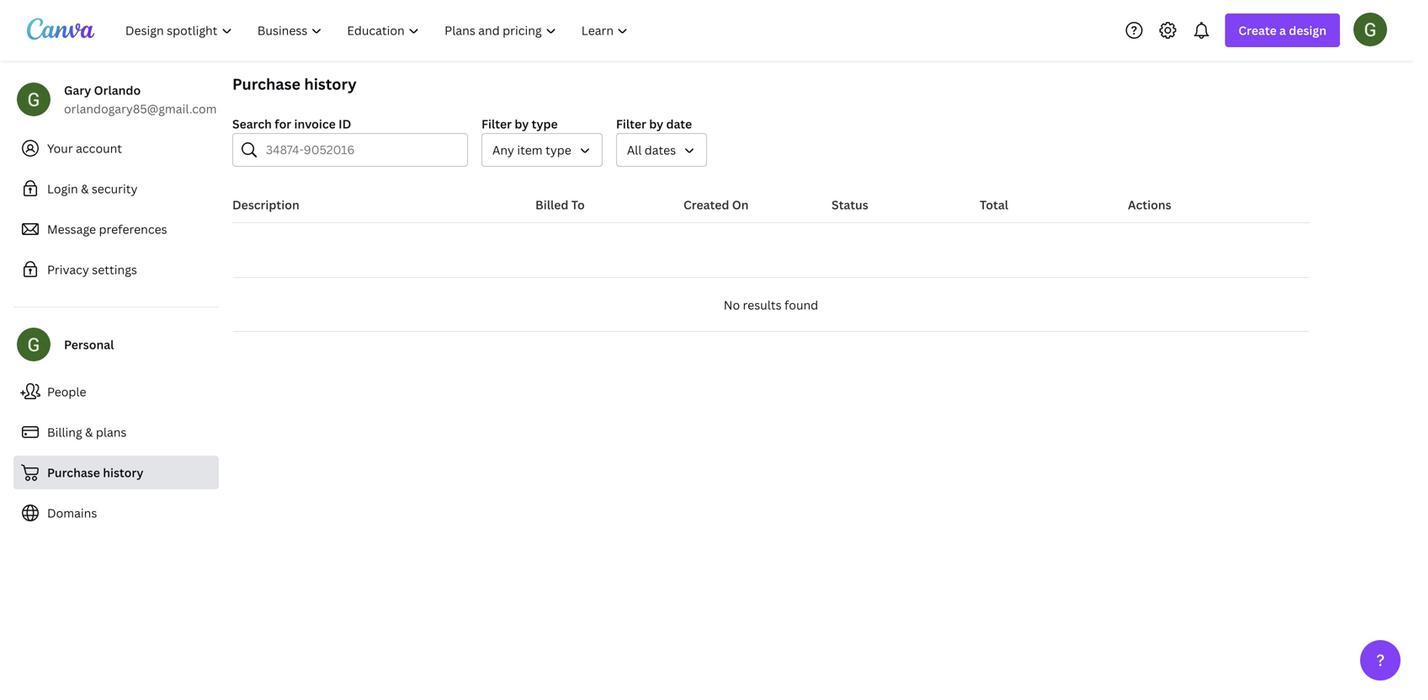 Task type: describe. For each thing, give the bounding box(es) containing it.
created
[[684, 197, 730, 213]]

& for login
[[81, 181, 89, 197]]

dates
[[645, 142, 676, 158]]

filter by type
[[482, 116, 558, 132]]

settings
[[92, 262, 137, 278]]

purchase inside "link"
[[47, 465, 100, 481]]

design
[[1290, 22, 1327, 38]]

purchase history link
[[13, 456, 219, 489]]

search
[[232, 116, 272, 132]]

all dates
[[627, 142, 676, 158]]

create a design
[[1239, 22, 1327, 38]]

by for date
[[650, 116, 664, 132]]

description
[[232, 197, 300, 213]]

filter for filter by date
[[616, 116, 647, 132]]

filter for filter by type
[[482, 116, 512, 132]]

privacy settings link
[[13, 253, 219, 286]]

any
[[493, 142, 515, 158]]

filter by date
[[616, 116, 692, 132]]

message preferences
[[47, 221, 167, 237]]

for
[[275, 116, 292, 132]]

total
[[980, 197, 1009, 213]]

create
[[1239, 22, 1277, 38]]

no
[[724, 297, 740, 313]]

type for filter by type
[[532, 116, 558, 132]]

your account
[[47, 140, 122, 156]]

login
[[47, 181, 78, 197]]

billed to
[[536, 197, 585, 213]]

on
[[733, 197, 749, 213]]

All dates button
[[616, 133, 708, 167]]

all
[[627, 142, 642, 158]]

preferences
[[99, 221, 167, 237]]

billing & plans link
[[13, 415, 219, 449]]

login & security link
[[13, 172, 219, 206]]

privacy
[[47, 262, 89, 278]]

domains link
[[13, 496, 219, 530]]

billing & plans
[[47, 424, 127, 440]]

people link
[[13, 375, 219, 408]]

orlandogary85@gmail.com
[[64, 101, 217, 117]]

gary orlando orlandogary85@gmail.com
[[64, 82, 217, 117]]

your account link
[[13, 131, 219, 165]]

created on
[[684, 197, 749, 213]]

security
[[92, 181, 138, 197]]

item
[[517, 142, 543, 158]]



Task type: vqa. For each thing, say whether or not it's contained in the screenshot.
type
yes



Task type: locate. For each thing, give the bounding box(es) containing it.
privacy settings
[[47, 262, 137, 278]]

plans
[[96, 424, 127, 440]]

0 vertical spatial history
[[304, 74, 357, 94]]

purchase history
[[232, 74, 357, 94], [47, 465, 144, 481]]

purchase history inside "link"
[[47, 465, 144, 481]]

invoice
[[294, 116, 336, 132]]

personal
[[64, 336, 114, 352]]

domains
[[47, 505, 97, 521]]

type for any item type
[[546, 142, 572, 158]]

your
[[47, 140, 73, 156]]

found
[[785, 297, 819, 313]]

any item type
[[493, 142, 572, 158]]

history down billing & plans "link"
[[103, 465, 144, 481]]

& for billing
[[85, 424, 93, 440]]

& inside billing & plans "link"
[[85, 424, 93, 440]]

to
[[572, 197, 585, 213]]

0 vertical spatial type
[[532, 116, 558, 132]]

0 horizontal spatial purchase
[[47, 465, 100, 481]]

id
[[339, 116, 351, 132]]

0 vertical spatial purchase history
[[232, 74, 357, 94]]

message
[[47, 221, 96, 237]]

purchase
[[232, 74, 301, 94], [47, 465, 100, 481]]

account
[[76, 140, 122, 156]]

actions
[[1129, 197, 1172, 213]]

by up item
[[515, 116, 529, 132]]

search for invoice id
[[232, 116, 351, 132]]

purchase up domains at the bottom
[[47, 465, 100, 481]]

filter up all
[[616, 116, 647, 132]]

purchase history up search for invoice id
[[232, 74, 357, 94]]

top level navigation element
[[115, 13, 643, 47]]

purchase history down billing & plans
[[47, 465, 144, 481]]

status
[[832, 197, 869, 213]]

gary orlando image
[[1354, 12, 1388, 46]]

1 horizontal spatial purchase history
[[232, 74, 357, 94]]

people
[[47, 384, 86, 400]]

filter
[[482, 116, 512, 132], [616, 116, 647, 132]]

by
[[515, 116, 529, 132], [650, 116, 664, 132]]

orlando
[[94, 82, 141, 98]]

0 horizontal spatial purchase history
[[47, 465, 144, 481]]

& left "plans"
[[85, 424, 93, 440]]

1 vertical spatial history
[[103, 465, 144, 481]]

by left date
[[650, 116, 664, 132]]

1 horizontal spatial purchase
[[232, 74, 301, 94]]

history
[[304, 74, 357, 94], [103, 465, 144, 481]]

& right login at left
[[81, 181, 89, 197]]

&
[[81, 181, 89, 197], [85, 424, 93, 440]]

no results found
[[724, 297, 819, 313]]

date
[[667, 116, 692, 132]]

& inside login & security link
[[81, 181, 89, 197]]

0 horizontal spatial history
[[103, 465, 144, 481]]

0 horizontal spatial by
[[515, 116, 529, 132]]

1 by from the left
[[515, 116, 529, 132]]

1 horizontal spatial by
[[650, 116, 664, 132]]

type up any item type button
[[532, 116, 558, 132]]

history inside "link"
[[103, 465, 144, 481]]

1 vertical spatial purchase
[[47, 465, 100, 481]]

filter up any
[[482, 116, 512, 132]]

billed
[[536, 197, 569, 213]]

billing
[[47, 424, 82, 440]]

login & security
[[47, 181, 138, 197]]

Search for invoice ID text field
[[266, 134, 457, 166]]

type
[[532, 116, 558, 132], [546, 142, 572, 158]]

results
[[743, 297, 782, 313]]

type inside button
[[546, 142, 572, 158]]

history up id
[[304, 74, 357, 94]]

0 vertical spatial &
[[81, 181, 89, 197]]

purchase up search
[[232, 74, 301, 94]]

1 vertical spatial &
[[85, 424, 93, 440]]

a
[[1280, 22, 1287, 38]]

0 vertical spatial purchase
[[232, 74, 301, 94]]

2 filter from the left
[[616, 116, 647, 132]]

create a design button
[[1226, 13, 1341, 47]]

1 filter from the left
[[482, 116, 512, 132]]

Any item type button
[[482, 133, 603, 167]]

1 vertical spatial purchase history
[[47, 465, 144, 481]]

gary
[[64, 82, 91, 98]]

message preferences link
[[13, 212, 219, 246]]

0 horizontal spatial filter
[[482, 116, 512, 132]]

1 vertical spatial type
[[546, 142, 572, 158]]

by for type
[[515, 116, 529, 132]]

2 by from the left
[[650, 116, 664, 132]]

1 horizontal spatial filter
[[616, 116, 647, 132]]

type right item
[[546, 142, 572, 158]]

1 horizontal spatial history
[[304, 74, 357, 94]]



